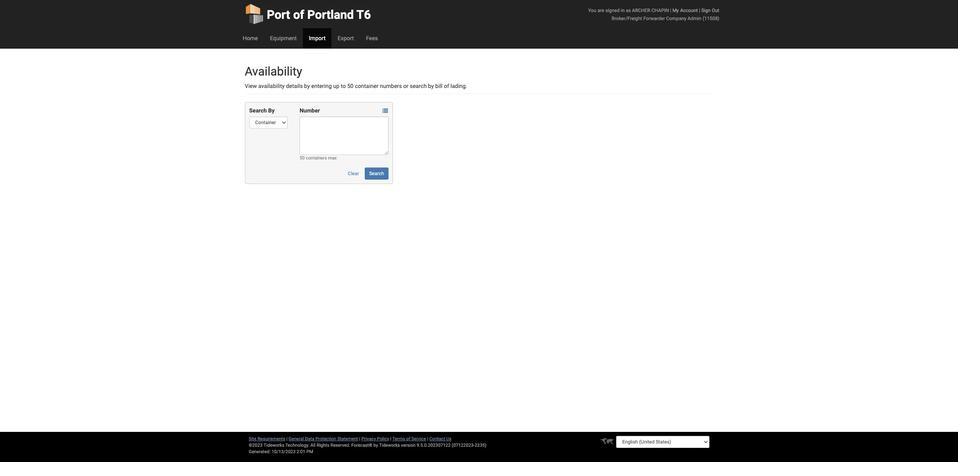 Task type: locate. For each thing, give the bounding box(es) containing it.
by inside site requirements | general data protection statement | privacy policy | terms of service | contact us ©2023 tideworks technology. all rights reserved. forecast® by tideworks version 9.5.0.202307122 (07122023-2235) generated: 10/13/2023 2:01 pm
[[374, 444, 378, 449]]

0 vertical spatial 50
[[347, 83, 354, 89]]

of
[[293, 8, 305, 22], [444, 83, 449, 89], [406, 437, 411, 442]]

50 left the containers
[[300, 156, 305, 161]]

data
[[305, 437, 315, 442]]

of right bill
[[444, 83, 449, 89]]

up
[[333, 83, 340, 89]]

equipment button
[[264, 28, 303, 48]]

1 horizontal spatial of
[[406, 437, 411, 442]]

by down privacy policy "link"
[[374, 444, 378, 449]]

1 vertical spatial 50
[[300, 156, 305, 161]]

search left 'by'
[[249, 107, 267, 114]]

as
[[626, 8, 631, 13]]

| up tideworks
[[391, 437, 392, 442]]

1 horizontal spatial by
[[374, 444, 378, 449]]

rights
[[317, 444, 330, 449]]

0 vertical spatial of
[[293, 8, 305, 22]]

of right "port"
[[293, 8, 305, 22]]

0 horizontal spatial of
[[293, 8, 305, 22]]

Number text field
[[300, 117, 389, 155]]

search by
[[249, 107, 275, 114]]

(07122023-
[[452, 444, 475, 449]]

all
[[311, 444, 316, 449]]

|
[[671, 8, 672, 13], [699, 8, 701, 13], [287, 437, 288, 442], [359, 437, 361, 442], [391, 437, 392, 442], [427, 437, 429, 442]]

1 horizontal spatial search
[[369, 171, 384, 177]]

site
[[249, 437, 257, 442]]

1 horizontal spatial 50
[[347, 83, 354, 89]]

out
[[712, 8, 720, 13]]

1 vertical spatial search
[[369, 171, 384, 177]]

10/13/2023
[[272, 450, 296, 455]]

2235)
[[475, 444, 487, 449]]

50 containers max
[[300, 156, 337, 161]]

statement
[[338, 437, 358, 442]]

search inside button
[[369, 171, 384, 177]]

of up version
[[406, 437, 411, 442]]

by
[[304, 83, 310, 89], [428, 83, 434, 89], [374, 444, 378, 449]]

home button
[[237, 28, 264, 48]]

©2023 tideworks
[[249, 444, 285, 449]]

entering
[[312, 83, 332, 89]]

fees button
[[360, 28, 384, 48]]

you
[[589, 8, 597, 13]]

2 horizontal spatial of
[[444, 83, 449, 89]]

terms
[[393, 437, 405, 442]]

port
[[267, 8, 290, 22]]

0 horizontal spatial search
[[249, 107, 267, 114]]

terms of service link
[[393, 437, 426, 442]]

clear
[[348, 171, 359, 177]]

forecast®
[[352, 444, 373, 449]]

you are signed in as archer chapin | my account | sign out broker/freight forwarder company admin (11508)
[[589, 8, 720, 21]]

50
[[347, 83, 354, 89], [300, 156, 305, 161]]

equipment
[[270, 35, 297, 41]]

port of portland t6
[[267, 8, 371, 22]]

by left bill
[[428, 83, 434, 89]]

lading.
[[451, 83, 468, 89]]

by right details
[[304, 83, 310, 89]]

max
[[328, 156, 337, 161]]

broker/freight
[[612, 16, 643, 21]]

chapin
[[652, 8, 669, 13]]

availability
[[245, 64, 302, 78]]

availability
[[258, 83, 285, 89]]

numbers
[[380, 83, 402, 89]]

version
[[401, 444, 416, 449]]

50 right to
[[347, 83, 354, 89]]

reserved.
[[331, 444, 350, 449]]

search for search by
[[249, 107, 267, 114]]

fees
[[366, 35, 378, 41]]

my account link
[[673, 8, 698, 13]]

t6
[[357, 8, 371, 22]]

technology.
[[286, 444, 310, 449]]

0 horizontal spatial 50
[[300, 156, 305, 161]]

site requirements link
[[249, 437, 285, 442]]

service
[[412, 437, 426, 442]]

forwarder
[[644, 16, 665, 21]]

export
[[338, 35, 354, 41]]

2 vertical spatial of
[[406, 437, 411, 442]]

search right clear
[[369, 171, 384, 177]]

general
[[289, 437, 304, 442]]

search
[[249, 107, 267, 114], [369, 171, 384, 177]]

home
[[243, 35, 258, 41]]

0 vertical spatial search
[[249, 107, 267, 114]]



Task type: vqa. For each thing, say whether or not it's contained in the screenshot.
"Search" inside Search button
no



Task type: describe. For each thing, give the bounding box(es) containing it.
view
[[245, 83, 257, 89]]

9.5.0.202307122
[[417, 444, 451, 449]]

| up 9.5.0.202307122
[[427, 437, 429, 442]]

general data protection statement link
[[289, 437, 358, 442]]

account
[[681, 8, 698, 13]]

policy
[[377, 437, 389, 442]]

search for search
[[369, 171, 384, 177]]

archer
[[632, 8, 651, 13]]

pm
[[307, 450, 313, 455]]

port of portland t6 link
[[245, 0, 371, 28]]

requirements
[[258, 437, 285, 442]]

| left the my
[[671, 8, 672, 13]]

| up forecast®
[[359, 437, 361, 442]]

search
[[410, 83, 427, 89]]

in
[[621, 8, 625, 13]]

privacy
[[362, 437, 376, 442]]

contact us link
[[430, 437, 452, 442]]

admin
[[688, 16, 702, 21]]

number
[[300, 107, 320, 114]]

| left general
[[287, 437, 288, 442]]

2:01
[[297, 450, 306, 455]]

sign out link
[[702, 8, 720, 13]]

export button
[[332, 28, 360, 48]]

| left sign
[[699, 8, 701, 13]]

to
[[341, 83, 346, 89]]

tideworks
[[379, 444, 400, 449]]

containers
[[306, 156, 327, 161]]

(11508)
[[703, 16, 720, 21]]

view availability details by entering up to 50 container numbers or search by bill of lading.
[[245, 83, 468, 89]]

of inside port of portland t6 link
[[293, 8, 305, 22]]

1 vertical spatial of
[[444, 83, 449, 89]]

signed
[[606, 8, 620, 13]]

2 horizontal spatial by
[[428, 83, 434, 89]]

are
[[598, 8, 605, 13]]

company
[[667, 16, 687, 21]]

generated:
[[249, 450, 271, 455]]

search button
[[365, 168, 389, 180]]

details
[[286, 83, 303, 89]]

protection
[[316, 437, 336, 442]]

import button
[[303, 28, 332, 48]]

portland
[[308, 8, 354, 22]]

us
[[447, 437, 452, 442]]

or
[[404, 83, 409, 89]]

contact
[[430, 437, 445, 442]]

clear button
[[344, 168, 364, 180]]

show list image
[[383, 108, 388, 114]]

privacy policy link
[[362, 437, 389, 442]]

bill
[[436, 83, 443, 89]]

container
[[355, 83, 379, 89]]

site requirements | general data protection statement | privacy policy | terms of service | contact us ©2023 tideworks technology. all rights reserved. forecast® by tideworks version 9.5.0.202307122 (07122023-2235) generated: 10/13/2023 2:01 pm
[[249, 437, 487, 455]]

by
[[268, 107, 275, 114]]

0 horizontal spatial by
[[304, 83, 310, 89]]

of inside site requirements | general data protection statement | privacy policy | terms of service | contact us ©2023 tideworks technology. all rights reserved. forecast® by tideworks version 9.5.0.202307122 (07122023-2235) generated: 10/13/2023 2:01 pm
[[406, 437, 411, 442]]

my
[[673, 8, 679, 13]]

sign
[[702, 8, 711, 13]]

import
[[309, 35, 326, 41]]



